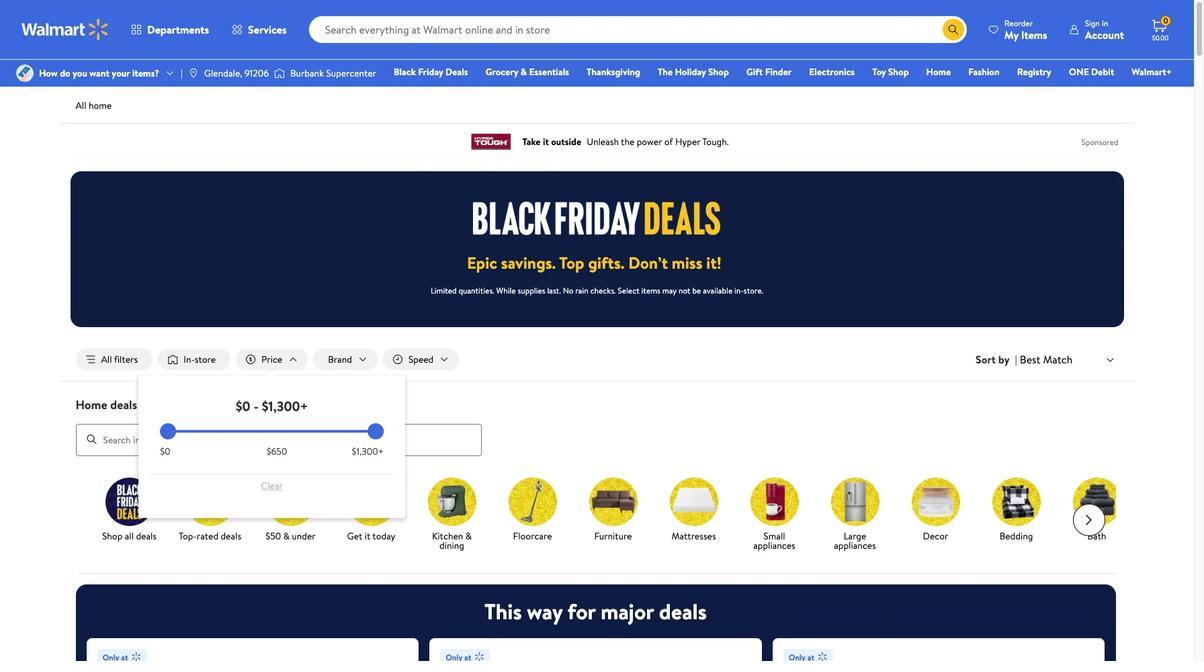 Task type: vqa. For each thing, say whether or not it's contained in the screenshot.
All home All
yes



Task type: locate. For each thing, give the bounding box(es) containing it.
all left home
[[76, 99, 86, 112]]

my
[[1004, 27, 1019, 42]]

mattresses link
[[659, 477, 729, 543]]

for
[[568, 596, 595, 626]]

1 horizontal spatial $0
[[236, 397, 250, 415]]

black
[[394, 65, 416, 79]]

sort
[[976, 352, 996, 367]]

all filters button
[[76, 349, 153, 370]]

$0
[[236, 397, 250, 415], [160, 445, 170, 458]]

supplies
[[518, 285, 545, 296]]

brand button
[[313, 349, 378, 370]]

by
[[998, 352, 1010, 367]]

1 appliances from the left
[[753, 539, 795, 552]]

bedding
[[1000, 529, 1033, 543]]

 image right '91206'
[[274, 67, 285, 80]]

$1,300+ up get it today image on the bottom left of the page
[[352, 445, 384, 458]]

quantities.
[[459, 285, 494, 296]]

toy shop
[[872, 65, 909, 79]]

0 vertical spatial $1,300+
[[262, 397, 308, 415]]

reorder my items
[[1004, 17, 1047, 42]]

 image
[[188, 68, 199, 79]]

$1,300+
[[262, 397, 308, 415], [352, 445, 384, 458]]

search icon image
[[948, 24, 959, 35]]

$1,300+ up $0 range field
[[262, 397, 308, 415]]

1 vertical spatial |
[[1015, 352, 1017, 367]]

& for dining
[[465, 529, 472, 543]]

bath
[[1087, 529, 1106, 543]]

deals right rated
[[221, 529, 241, 543]]

thanksgiving
[[587, 65, 640, 79]]

appliances
[[753, 539, 795, 552], [834, 539, 876, 552]]

bath image
[[1073, 477, 1121, 526]]

$0.00
[[1152, 33, 1169, 42]]

match
[[1043, 352, 1073, 367]]

furniture image
[[589, 477, 637, 526]]

all
[[76, 99, 86, 112], [101, 353, 112, 366]]

all left the 'filters'
[[101, 353, 112, 366]]

sort and filter section element
[[59, 338, 1135, 381]]

kitchen & dining
[[432, 529, 472, 552]]

top-rated deals
[[179, 529, 241, 543]]

-
[[254, 397, 259, 415]]

may
[[662, 285, 677, 296]]

do
[[60, 66, 70, 80]]

&
[[520, 65, 527, 79], [283, 529, 290, 543], [465, 529, 472, 543]]

available
[[703, 285, 733, 296]]

1 vertical spatial all
[[101, 353, 112, 366]]

0 vertical spatial home
[[926, 65, 951, 79]]

sponsored
[[1081, 136, 1118, 147]]

1 horizontal spatial $1,300+
[[352, 445, 384, 458]]

shop all deals
[[102, 529, 157, 543]]

grocery & essentials link
[[479, 65, 575, 79]]

want
[[90, 66, 110, 80]]

home for home
[[926, 65, 951, 79]]

1 horizontal spatial home
[[926, 65, 951, 79]]

decor image
[[911, 477, 960, 526]]

1 horizontal spatial |
[[1015, 352, 1017, 367]]

& for under
[[283, 529, 290, 543]]

deals down the 'filters'
[[110, 396, 137, 413]]

& right $50
[[283, 529, 290, 543]]

 image left how
[[16, 65, 34, 82]]

all for all home
[[76, 99, 86, 112]]

0 horizontal spatial &
[[283, 529, 290, 543]]

get it today image
[[347, 477, 395, 526]]

furniture link
[[578, 477, 648, 543]]

1 horizontal spatial all
[[101, 353, 112, 366]]

grocery
[[485, 65, 518, 79]]

0 horizontal spatial  image
[[16, 65, 34, 82]]

0 horizontal spatial appliances
[[753, 539, 795, 552]]

items
[[1021, 27, 1047, 42]]

& right dining
[[465, 529, 472, 543]]

search image
[[86, 434, 97, 445]]

0 horizontal spatial home
[[76, 396, 107, 413]]

| right items?
[[181, 66, 183, 80]]

Search in Home deals search field
[[76, 424, 481, 456]]

be
[[692, 285, 701, 296]]

finder
[[765, 65, 792, 79]]

kitchen
[[432, 529, 463, 543]]

bedding image
[[992, 477, 1040, 526]]

|
[[181, 66, 183, 80], [1015, 352, 1017, 367]]

0 vertical spatial $0
[[236, 397, 250, 415]]

0 $0.00
[[1152, 15, 1169, 42]]

all filters
[[101, 353, 138, 366]]

shop right 'toy'
[[888, 65, 909, 79]]

sort by |
[[976, 352, 1017, 367]]

in-store button
[[158, 349, 231, 370]]

dining
[[439, 539, 464, 552]]

account
[[1085, 27, 1124, 42]]

get it today
[[347, 529, 395, 543]]

burbank supercenter
[[290, 66, 376, 80]]

essentials
[[529, 65, 569, 79]]

glendale,
[[204, 66, 242, 80]]

 image
[[16, 65, 34, 82], [274, 67, 285, 80]]

one
[[1069, 65, 1089, 79]]

services
[[248, 22, 287, 37]]

2 appliances from the left
[[834, 539, 876, 552]]

you
[[73, 66, 87, 80]]

thanksgiving link
[[581, 65, 646, 79]]

next slide for chipmodulewithimages list image
[[1073, 504, 1105, 536]]

2 horizontal spatial shop
[[888, 65, 909, 79]]

appliances down large appliances image on the right bottom of page
[[834, 539, 876, 552]]

appliances down small appliances image
[[753, 539, 795, 552]]

price button
[[236, 349, 308, 370]]

don't
[[628, 251, 668, 274]]

home inside "search box"
[[76, 396, 107, 413]]

large appliances image
[[831, 477, 879, 526]]

shop right holiday
[[708, 65, 729, 79]]

 image for burbank supercenter
[[274, 67, 285, 80]]

2 horizontal spatial &
[[520, 65, 527, 79]]

checks.
[[590, 285, 616, 296]]

home down search icon
[[926, 65, 951, 79]]

limited
[[431, 285, 457, 296]]

last.
[[547, 285, 561, 296]]

1 vertical spatial $0
[[160, 445, 170, 458]]

& right "grocery"
[[520, 65, 527, 79]]

1 horizontal spatial &
[[465, 529, 472, 543]]

appliances for large
[[834, 539, 876, 552]]

in-
[[184, 353, 195, 366]]

1 horizontal spatial  image
[[274, 67, 285, 80]]

$0 range field
[[160, 430, 384, 433]]

& inside the kitchen & dining
[[465, 529, 472, 543]]

| right "by"
[[1015, 352, 1017, 367]]

shop left all
[[102, 529, 123, 543]]

0 vertical spatial |
[[181, 66, 183, 80]]

1 vertical spatial home
[[76, 396, 107, 413]]

fashion link
[[962, 65, 1006, 79]]

0 horizontal spatial $0
[[160, 445, 170, 458]]

large appliances
[[834, 529, 876, 552]]

0 horizontal spatial all
[[76, 99, 86, 112]]

deals right major at bottom
[[659, 596, 707, 626]]

brand
[[328, 353, 352, 366]]

get
[[347, 529, 362, 543]]

how do you want your items?
[[39, 66, 159, 80]]

deals
[[110, 396, 137, 413], [136, 529, 157, 543], [221, 529, 241, 543], [659, 596, 707, 626]]

1 horizontal spatial appliances
[[834, 539, 876, 552]]

home up search icon
[[76, 396, 107, 413]]

$1300 range field
[[160, 430, 384, 433]]

0 vertical spatial all
[[76, 99, 86, 112]]

Search search field
[[309, 16, 967, 43]]

$650
[[266, 445, 287, 458]]

debit
[[1091, 65, 1114, 79]]

all inside 'all filters' button
[[101, 353, 112, 366]]

home for home deals
[[76, 396, 107, 413]]

$0 for $0 - $1,300+
[[236, 397, 250, 415]]

this
[[484, 596, 522, 626]]

burbank
[[290, 66, 324, 80]]

one debit
[[1069, 65, 1114, 79]]



Task type: describe. For each thing, give the bounding box(es) containing it.
1 horizontal spatial shop
[[708, 65, 729, 79]]

best
[[1020, 352, 1041, 367]]

0
[[1163, 15, 1168, 26]]

the holiday shop link
[[652, 65, 735, 79]]

floorcare
[[513, 529, 552, 543]]

this way for major deals
[[484, 596, 707, 626]]

small appliances image
[[750, 477, 799, 526]]

1 vertical spatial $1,300+
[[352, 445, 384, 458]]

$0 - $1,300+
[[236, 397, 308, 415]]

best match
[[1020, 352, 1073, 367]]

registry link
[[1011, 65, 1057, 79]]

savings.
[[501, 251, 556, 274]]

all for all filters
[[101, 353, 112, 366]]

walmart image
[[22, 19, 109, 40]]

 image for how do you want your items?
[[16, 65, 34, 82]]

small
[[764, 529, 785, 543]]

limited quantities. while supplies last. no rain checks. select items may not be available in-store.
[[431, 285, 763, 296]]

91206
[[245, 66, 269, 80]]

large
[[844, 529, 866, 543]]

0 horizontal spatial shop
[[102, 529, 123, 543]]

$50 & under link
[[256, 477, 326, 543]]

decor link
[[901, 477, 971, 543]]

$0 for $0
[[160, 445, 170, 458]]

kitchen & dining image
[[428, 477, 476, 526]]

toy
[[872, 65, 886, 79]]

gifts.
[[588, 251, 625, 274]]

shop inside "link"
[[888, 65, 909, 79]]

electronics
[[809, 65, 855, 79]]

speed button
[[383, 349, 459, 370]]

all
[[125, 529, 134, 543]]

friday
[[418, 65, 443, 79]]

filters
[[114, 353, 138, 366]]

sign in account
[[1085, 17, 1124, 42]]

top
[[559, 251, 584, 274]]

| inside sort and filter section element
[[1015, 352, 1017, 367]]

top-rated deals image
[[186, 477, 234, 526]]

home
[[89, 99, 112, 112]]

$50
[[266, 529, 281, 543]]

how
[[39, 66, 58, 80]]

furniture
[[594, 529, 632, 543]]

bedding link
[[981, 477, 1051, 543]]

mattresses image
[[670, 477, 718, 526]]

appliances for small
[[753, 539, 795, 552]]

sign
[[1085, 17, 1100, 29]]

supercenter
[[326, 66, 376, 80]]

walmart black friday deals for days image
[[473, 202, 721, 235]]

reorder
[[1004, 17, 1033, 29]]

deals inside "search box"
[[110, 396, 137, 413]]

home link
[[920, 65, 957, 79]]

large appliances link
[[820, 477, 890, 553]]

toy shop link
[[866, 65, 915, 79]]

grocery & essentials
[[485, 65, 569, 79]]

gift
[[746, 65, 763, 79]]

0 horizontal spatial $1,300+
[[262, 397, 308, 415]]

not
[[679, 285, 690, 296]]

miss
[[672, 251, 703, 274]]

it
[[365, 529, 370, 543]]

gift finder
[[746, 65, 792, 79]]

home deals
[[76, 396, 137, 413]]

the
[[658, 65, 673, 79]]

floorcare link
[[498, 477, 567, 543]]

it!
[[706, 251, 722, 274]]

black friday deals
[[394, 65, 468, 79]]

glendale, 91206
[[204, 66, 269, 80]]

Home deals search field
[[59, 396, 1135, 456]]

0 horizontal spatial |
[[181, 66, 183, 80]]

shop all deals image
[[105, 477, 154, 526]]

rain
[[575, 285, 588, 296]]

kitchen & dining link
[[417, 477, 487, 553]]

epic savings. top gifts. don't miss it!
[[467, 251, 722, 274]]

deals right all
[[136, 529, 157, 543]]

major
[[601, 596, 654, 626]]

small appliances link
[[739, 477, 809, 553]]

store.
[[744, 285, 763, 296]]

bath link
[[1062, 477, 1132, 543]]

deals
[[446, 65, 468, 79]]

holiday
[[675, 65, 706, 79]]

floorcare image
[[508, 477, 557, 526]]

departments button
[[120, 13, 220, 46]]

in
[[1102, 17, 1108, 29]]

gift finder link
[[740, 65, 798, 79]]

the holiday shop
[[658, 65, 729, 79]]

top-rated deals link
[[175, 477, 245, 543]]

decor
[[923, 529, 948, 543]]

your
[[112, 66, 130, 80]]

all home
[[76, 99, 112, 112]]

& for essentials
[[520, 65, 527, 79]]

$50 & under image
[[266, 477, 315, 526]]

under
[[292, 529, 316, 543]]

today
[[372, 529, 395, 543]]

speed
[[408, 353, 434, 366]]

Walmart Site-Wide search field
[[309, 16, 967, 43]]



